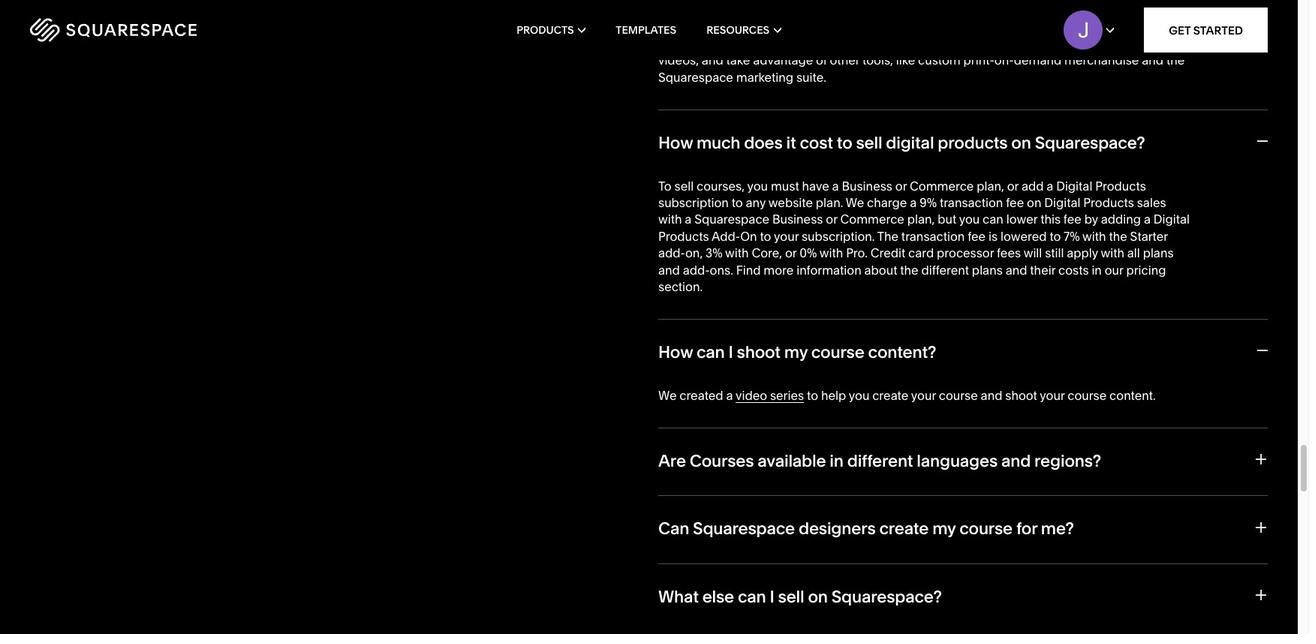 Task type: describe. For each thing, give the bounding box(es) containing it.
website
[[769, 195, 813, 210]]

what
[[659, 587, 699, 607]]

the inside "with courses, you'll get access to squarespace's best-in-class design and sell beautiful, multimedia online courses that include videos, sequential lessons, chapters, and progress tracking. you can also sell in combination with other content types, like memberships or videos, and take advantage of other tools, like custom print-on-demand merchandise and the squarespace marketing suite."
[[1167, 53, 1185, 68]]

1 vertical spatial add-
[[683, 262, 710, 277]]

can inside dropdown button
[[697, 343, 725, 363]]

0 vertical spatial plan,
[[977, 178, 1005, 193]]

series
[[770, 388, 804, 403]]

0 vertical spatial create
[[873, 388, 909, 403]]

or down plan.
[[826, 212, 838, 227]]

our
[[1105, 262, 1124, 277]]

products button
[[517, 0, 586, 60]]

0 vertical spatial like
[[1035, 36, 1055, 51]]

0 vertical spatial digital
[[1057, 178, 1093, 193]]

types,
[[998, 36, 1033, 51]]

to up core,
[[760, 229, 772, 244]]

on inside dropdown button
[[808, 587, 828, 607]]

lowered
[[1001, 229, 1047, 244]]

squarespace inside dropdown button
[[693, 519, 795, 539]]

resources
[[707, 23, 770, 37]]

2 horizontal spatial fee
[[1064, 212, 1082, 227]]

can inside "with courses, you'll get access to squarespace's best-in-class design and sell beautiful, multimedia online courses that include videos, sequential lessons, chapters, and progress tracking. you can also sell in combination with other content types, like memberships or videos, and take advantage of other tools, like custom print-on-demand merchandise and the squarespace marketing suite."
[[734, 36, 755, 51]]

templates link
[[616, 0, 677, 60]]

progress
[[1115, 19, 1166, 34]]

get
[[1169, 23, 1191, 37]]

1 vertical spatial business
[[773, 212, 823, 227]]

starter
[[1131, 229, 1168, 244]]

card
[[909, 246, 934, 261]]

1 vertical spatial shoot
[[1006, 388, 1038, 403]]

what else can i sell on squarespace? button
[[659, 564, 1268, 632]]

0 vertical spatial other
[[919, 36, 949, 51]]

1 vertical spatial transaction
[[902, 229, 965, 244]]

plan.
[[816, 195, 843, 210]]

the
[[878, 229, 899, 244]]

my for shoot
[[784, 343, 808, 363]]

1 vertical spatial like
[[896, 53, 916, 68]]

0 vertical spatial fee
[[1006, 195, 1024, 210]]

7%
[[1064, 229, 1080, 244]]

their
[[1030, 262, 1056, 277]]

squarespace inside to sell courses, you must have a business or commerce plan, or add a digital products subscription to any website plan. we charge a 9% transaction fee on digital products sales with a squarespace business or commerce plan, but you can lower this fee by adding a digital products add-on to your subscription. the transaction fee is lowered to 7% with the starter add-on, 3% with core, or 0% with pro. credit card processor fees will still apply with all plans and add-ons. find more information about the different plans and their costs in our
[[695, 212, 770, 227]]

advantage
[[753, 53, 813, 68]]

are
[[659, 451, 686, 472]]

on inside to sell courses, you must have a business or commerce plan, or add a digital products subscription to any website plan. we charge a 9% transaction fee on digital products sales with a squarespace business or commerce plan, but you can lower this fee by adding a digital products add-on to your subscription. the transaction fee is lowered to 7% with the starter add-on, 3% with core, or 0% with pro. credit card processor fees will still apply with all plans and add-ons. find more information about the different plans and their costs in our
[[1027, 195, 1042, 210]]

multimedia
[[659, 19, 723, 34]]

courses,
[[697, 178, 745, 193]]

0 horizontal spatial plan,
[[908, 212, 935, 227]]

0 vertical spatial you
[[747, 178, 768, 193]]

to left any
[[732, 195, 743, 210]]

charge
[[867, 195, 907, 210]]

more
[[764, 262, 794, 277]]

lower
[[1007, 212, 1038, 227]]

in inside "with courses, you'll get access to squarespace's best-in-class design and sell beautiful, multimedia online courses that include videos, sequential lessons, chapters, and progress tracking. you can also sell in combination with other content types, like memberships or videos, and take advantage of other tools, like custom print-on-demand merchandise and the squarespace marketing suite."
[[806, 36, 816, 51]]

templates
[[616, 23, 677, 37]]

a down subscription
[[685, 212, 692, 227]]

get
[[772, 2, 791, 17]]

sequential
[[924, 19, 983, 34]]

chapters,
[[1035, 19, 1088, 34]]

on,
[[686, 246, 703, 261]]

0 horizontal spatial other
[[830, 53, 860, 68]]

0 horizontal spatial commerce
[[841, 212, 905, 227]]

squarespace logo image
[[30, 18, 197, 42]]

languages
[[917, 451, 998, 472]]

is
[[989, 229, 998, 244]]

add-
[[712, 229, 741, 244]]

squarespace inside "with courses, you'll get access to squarespace's best-in-class design and sell beautiful, multimedia online courses that include videos, sequential lessons, chapters, and progress tracking. you can also sell in combination with other content types, like memberships or videos, and take advantage of other tools, like custom print-on-demand merchandise and the squarespace marketing suite."
[[659, 70, 734, 85]]

in inside to sell courses, you must have a business or commerce plan, or add a digital products subscription to any website plan. we charge a 9% transaction fee on digital products sales with a squarespace business or commerce plan, but you can lower this fee by adding a digital products add-on to your subscription. the transaction fee is lowered to 7% with the starter add-on, 3% with core, or 0% with pro. credit card processor fees will still apply with all plans and add-ons. find more information about the different plans and their costs in our
[[1092, 262, 1102, 277]]

can
[[659, 519, 689, 539]]

and down progress
[[1142, 53, 1164, 68]]

2 vertical spatial digital
[[1154, 212, 1190, 227]]

pricing section link
[[659, 262, 1166, 294]]

3%
[[706, 246, 723, 261]]

marketing
[[736, 70, 794, 85]]

1 vertical spatial videos,
[[659, 53, 699, 68]]

on inside dropdown button
[[1012, 133, 1032, 153]]

0 vertical spatial plans
[[1143, 246, 1174, 261]]

add
[[1022, 178, 1044, 193]]

also
[[757, 36, 781, 51]]

can inside to sell courses, you must have a business or commerce plan, or add a digital products subscription to any website plan. we charge a 9% transaction fee on digital products sales with a squarespace business or commerce plan, but you can lower this fee by adding a digital products add-on to your subscription. the transaction fee is lowered to 7% with the starter add-on, 3% with core, or 0% with pro. credit card processor fees will still apply with all plans and add-ons. find more information about the different plans and their costs in our
[[983, 212, 1004, 227]]

apply
[[1067, 246, 1098, 261]]

tools,
[[863, 53, 893, 68]]

a up starter
[[1144, 212, 1151, 227]]

products inside button
[[517, 23, 574, 37]]

have
[[802, 178, 830, 193]]

online
[[725, 19, 760, 34]]

squarespace? inside dropdown button
[[1035, 133, 1146, 153]]

resources button
[[707, 0, 782, 60]]

to sell courses, you must have a business or commerce plan, or add a digital products subscription to any website plan. we charge a 9% transaction fee on digital products sales with a squarespace business or commerce plan, but you can lower this fee by adding a digital products add-on to your subscription. the transaction fee is lowered to 7% with the starter add-on, 3% with core, or 0% with pro. credit card processor fees will still apply with all plans and add-ons. find more information about the different plans and their costs in our
[[659, 178, 1190, 277]]

to
[[659, 178, 672, 193]]

are courses available in different languages and regions?
[[659, 451, 1102, 472]]

0 vertical spatial commerce
[[910, 178, 974, 193]]

but
[[938, 212, 957, 227]]

for
[[1017, 519, 1038, 539]]

pro.
[[846, 246, 868, 261]]

0 vertical spatial add-
[[659, 246, 686, 261]]

available
[[758, 451, 826, 472]]

get started
[[1169, 23, 1243, 37]]

on-
[[995, 53, 1014, 68]]

0 horizontal spatial we
[[659, 388, 677, 403]]

cost
[[800, 133, 833, 153]]

with
[[659, 2, 684, 17]]

course left content.
[[1068, 388, 1107, 403]]

different inside to sell courses, you must have a business or commerce plan, or add a digital products subscription to any website plan. we charge a 9% transaction fee on digital products sales with a squarespace business or commerce plan, but you can lower this fee by adding a digital products add-on to your subscription. the transaction fee is lowered to 7% with the starter add-on, 3% with core, or 0% with pro. credit card processor fees will still apply with all plans and add-ons. find more information about the different plans and their costs in our
[[922, 262, 969, 277]]

video
[[736, 388, 767, 403]]

print-
[[964, 53, 995, 68]]

access
[[794, 2, 834, 17]]

2 vertical spatial fee
[[968, 229, 986, 244]]

create inside dropdown button
[[880, 519, 929, 539]]

1 vertical spatial digital
[[1045, 195, 1081, 210]]

combination
[[819, 36, 890, 51]]

of
[[816, 53, 827, 68]]

your inside to sell courses, you must have a business or commerce plan, or add a digital products subscription to any website plan. we charge a 9% transaction fee on digital products sales with a squarespace business or commerce plan, but you can lower this fee by adding a digital products add-on to your subscription. the transaction fee is lowered to 7% with the starter add-on, 3% with core, or 0% with pro. credit card processor fees will still apply with all plans and add-ons. find more information about the different plans and their costs in our
[[774, 229, 799, 244]]

all
[[1128, 246, 1140, 261]]

credit
[[871, 246, 906, 261]]

suite.
[[797, 70, 827, 85]]

0 vertical spatial transaction
[[940, 195, 1004, 210]]

in-
[[967, 2, 982, 17]]

content
[[952, 36, 996, 51]]

how can i shoot my course content? button
[[659, 319, 1268, 387]]

courses
[[763, 19, 808, 34]]

how much does it cost to sell digital products on squarespace?
[[659, 133, 1146, 153]]

how for how much does it cost to sell digital products on squarespace?
[[659, 133, 693, 153]]

and up section
[[659, 262, 680, 277]]

by
[[1085, 212, 1098, 227]]

can inside dropdown button
[[738, 587, 766, 607]]

you'll
[[740, 2, 769, 17]]

to left help
[[807, 388, 819, 403]]

sell inside to sell courses, you must have a business or commerce plan, or add a digital products subscription to any website plan. we charge a 9% transaction fee on digital products sales with a squarespace business or commerce plan, but you can lower this fee by adding a digital products add-on to your subscription. the transaction fee is lowered to 7% with the starter add-on, 3% with core, or 0% with pro. credit card processor fees will still apply with all plans and add-ons. find more information about the different plans and their costs in our
[[675, 178, 694, 193]]

does
[[744, 133, 783, 153]]

on
[[740, 229, 757, 244]]

2 horizontal spatial you
[[959, 212, 980, 227]]

to left 7%
[[1050, 229, 1061, 244]]

course down "how can i shoot my course content?" dropdown button
[[939, 388, 978, 403]]

regions?
[[1035, 451, 1102, 472]]



Task type: vqa. For each thing, say whether or not it's contained in the screenshot.
print-
yes



Task type: locate. For each thing, give the bounding box(es) containing it.
that
[[811, 19, 833, 34]]

1 vertical spatial plan,
[[908, 212, 935, 227]]

business up charge
[[842, 178, 893, 193]]

1 vertical spatial the
[[1109, 229, 1128, 244]]

in inside dropdown button
[[830, 451, 844, 472]]

1 vertical spatial we
[[659, 388, 677, 403]]

sell
[[1080, 2, 1099, 17], [784, 36, 803, 51], [856, 133, 883, 153], [675, 178, 694, 193], [778, 587, 805, 607]]

in right available
[[830, 451, 844, 472]]

how left much
[[659, 133, 693, 153]]

commerce down charge
[[841, 212, 905, 227]]

1 vertical spatial i
[[770, 587, 775, 607]]

will
[[1024, 246, 1042, 261]]

squarespace? inside dropdown button
[[832, 587, 942, 607]]

0 vertical spatial different
[[922, 262, 969, 277]]

fee up 7%
[[1064, 212, 1082, 227]]

to inside dropdown button
[[837, 133, 853, 153]]

on down the designers
[[808, 587, 828, 607]]

can squarespace designers create my course for me? button
[[659, 496, 1268, 564]]

a left 9%
[[910, 195, 917, 210]]

get started link
[[1144, 8, 1268, 53]]

sell inside how much does it cost to sell digital products on squarespace? dropdown button
[[856, 133, 883, 153]]

you right but
[[959, 212, 980, 227]]

tracking.
[[659, 36, 707, 51]]

and up memberships
[[1090, 19, 1112, 34]]

created
[[680, 388, 724, 403]]

you right help
[[849, 388, 870, 403]]

how can i shoot my course content?
[[659, 343, 937, 363]]

how
[[659, 133, 693, 153], [659, 343, 693, 363]]

create right the designers
[[880, 519, 929, 539]]

course up help
[[812, 343, 865, 363]]

you
[[710, 36, 731, 51]]

squarespace?
[[1035, 133, 1146, 153], [832, 587, 942, 607]]

1 vertical spatial create
[[880, 519, 929, 539]]

to right cost
[[837, 133, 853, 153]]

designers
[[799, 519, 876, 539]]

1 vertical spatial my
[[933, 519, 956, 539]]

1 horizontal spatial videos,
[[881, 19, 921, 34]]

different inside dropdown button
[[848, 451, 913, 472]]

like right tools,
[[896, 53, 916, 68]]

other down combination
[[830, 53, 860, 68]]

sell right the else
[[778, 587, 805, 607]]

memberships
[[1057, 36, 1136, 51]]

plans down fees
[[972, 262, 1003, 277]]

2 horizontal spatial the
[[1167, 53, 1185, 68]]

with inside "with courses, you'll get access to squarespace's best-in-class design and sell beautiful, multimedia online courses that include videos, sequential lessons, chapters, and progress tracking. you can also sell in combination with other content types, like memberships or videos, and take advantage of other tools, like custom print-on-demand merchandise and the squarespace marketing suite."
[[893, 36, 917, 51]]

0 horizontal spatial in
[[806, 36, 816, 51]]

we created a video series to help you create your course and shoot your course content.
[[659, 388, 1156, 403]]

fees
[[997, 246, 1021, 261]]

0 horizontal spatial plans
[[972, 262, 1003, 277]]

1 horizontal spatial commerce
[[910, 178, 974, 193]]

adding
[[1101, 212, 1141, 227]]

and inside dropdown button
[[1002, 451, 1031, 472]]

digital up this
[[1045, 195, 1081, 210]]

processor
[[937, 246, 994, 261]]

1 horizontal spatial other
[[919, 36, 949, 51]]

pricing
[[1127, 262, 1166, 277]]

started
[[1194, 23, 1243, 37]]

how up created
[[659, 343, 693, 363]]

the down card
[[901, 262, 919, 277]]

much
[[697, 133, 741, 153]]

plan,
[[977, 178, 1005, 193], [908, 212, 935, 227]]

can squarespace designers create my course for me?
[[659, 519, 1074, 539]]

2 horizontal spatial your
[[1040, 388, 1065, 403]]

shoot inside "how can i shoot my course content?" dropdown button
[[737, 343, 781, 363]]

costs
[[1059, 262, 1089, 277]]

squarespace right can
[[693, 519, 795, 539]]

0 vertical spatial business
[[842, 178, 893, 193]]

pricing section
[[659, 262, 1166, 294]]

2 vertical spatial squarespace
[[693, 519, 795, 539]]

core,
[[752, 246, 783, 261]]

1 how from the top
[[659, 133, 693, 153]]

squarespace down tracking.
[[659, 70, 734, 85]]

1 horizontal spatial you
[[849, 388, 870, 403]]

digital up by
[[1057, 178, 1093, 193]]

0 horizontal spatial the
[[901, 262, 919, 277]]

how much does it cost to sell digital products on squarespace? button
[[659, 110, 1268, 178]]

your down content?
[[911, 388, 936, 403]]

0 vertical spatial videos,
[[881, 19, 921, 34]]

in left our
[[1092, 262, 1102, 277]]

different down processor
[[922, 262, 969, 277]]

1 vertical spatial you
[[959, 212, 980, 227]]

0 vertical spatial in
[[806, 36, 816, 51]]

1 vertical spatial other
[[830, 53, 860, 68]]

transaction
[[940, 195, 1004, 210], [902, 229, 965, 244]]

and down fees
[[1006, 262, 1028, 277]]

different
[[922, 262, 969, 277], [848, 451, 913, 472]]

with down add-
[[725, 246, 749, 261]]

and left regions?
[[1002, 451, 1031, 472]]

transaction up card
[[902, 229, 965, 244]]

0 horizontal spatial i
[[729, 343, 733, 363]]

or left add
[[1007, 178, 1019, 193]]

1 vertical spatial plans
[[972, 262, 1003, 277]]

can down online
[[734, 36, 755, 51]]

i inside dropdown button
[[729, 343, 733, 363]]

0 horizontal spatial your
[[774, 229, 799, 244]]

can up is at the top right of page
[[983, 212, 1004, 227]]

can up created
[[697, 343, 725, 363]]

other up custom
[[919, 36, 949, 51]]

0 vertical spatial shoot
[[737, 343, 781, 363]]

1 vertical spatial how
[[659, 343, 693, 363]]

with down by
[[1083, 229, 1106, 244]]

to
[[836, 2, 848, 17], [837, 133, 853, 153], [732, 195, 743, 210], [760, 229, 772, 244], [1050, 229, 1061, 244], [807, 388, 819, 403]]

business down the website
[[773, 212, 823, 227]]

1 horizontal spatial squarespace?
[[1035, 133, 1146, 153]]

videos, down squarespace's
[[881, 19, 921, 34]]

0 vertical spatial squarespace?
[[1035, 133, 1146, 153]]

like up demand on the top of the page
[[1035, 36, 1055, 51]]

2 vertical spatial on
[[808, 587, 828, 607]]

0 vertical spatial i
[[729, 343, 733, 363]]

with up information
[[820, 246, 843, 261]]

shoot
[[737, 343, 781, 363], [1006, 388, 1038, 403]]

0 horizontal spatial my
[[784, 343, 808, 363]]

videos, down tracking.
[[659, 53, 699, 68]]

sell right to on the right top of page
[[675, 178, 694, 193]]

design
[[1013, 2, 1052, 17]]

plan, down 9%
[[908, 212, 935, 227]]

we left created
[[659, 388, 677, 403]]

it
[[787, 133, 796, 153]]

and down "how can i shoot my course content?" dropdown button
[[981, 388, 1003, 403]]

can
[[734, 36, 755, 51], [983, 212, 1004, 227], [697, 343, 725, 363], [738, 587, 766, 607]]

a right add
[[1047, 178, 1054, 193]]

0 horizontal spatial business
[[773, 212, 823, 227]]

digital down sales on the right of page
[[1154, 212, 1190, 227]]

sell down courses
[[784, 36, 803, 51]]

courses
[[690, 451, 754, 472]]

2 horizontal spatial in
[[1092, 262, 1102, 277]]

in down that at top right
[[806, 36, 816, 51]]

can right the else
[[738, 587, 766, 607]]

my for create
[[933, 519, 956, 539]]

shoot down "how can i shoot my course content?" dropdown button
[[1006, 388, 1038, 403]]

1 horizontal spatial plans
[[1143, 246, 1174, 261]]

0 vertical spatial the
[[1167, 53, 1185, 68]]

1 vertical spatial squarespace
[[695, 212, 770, 227]]

find
[[736, 262, 761, 277]]

your up regions?
[[1040, 388, 1065, 403]]

0 horizontal spatial you
[[747, 178, 768, 193]]

my inside "how can i shoot my course content?" dropdown button
[[784, 343, 808, 363]]

my up series
[[784, 343, 808, 363]]

sell left digital
[[856, 133, 883, 153]]

else
[[703, 587, 734, 607]]

sell inside the what else can i sell on squarespace? dropdown button
[[778, 587, 805, 607]]

lessons,
[[986, 19, 1032, 34]]

1 horizontal spatial different
[[922, 262, 969, 277]]

1 horizontal spatial like
[[1035, 36, 1055, 51]]

1 horizontal spatial we
[[846, 195, 864, 210]]

plan, left add
[[977, 178, 1005, 193]]

my down the languages
[[933, 519, 956, 539]]

you
[[747, 178, 768, 193], [959, 212, 980, 227], [849, 388, 870, 403]]

0 horizontal spatial shoot
[[737, 343, 781, 363]]

and up chapters,
[[1055, 2, 1077, 17]]

fee
[[1006, 195, 1024, 210], [1064, 212, 1082, 227], [968, 229, 986, 244]]

9%
[[920, 195, 937, 210]]

on up add
[[1012, 133, 1032, 153]]

0 vertical spatial my
[[784, 343, 808, 363]]

or up charge
[[896, 178, 907, 193]]

0 vertical spatial we
[[846, 195, 864, 210]]

squarespace? up add
[[1035, 133, 1146, 153]]

1 horizontal spatial my
[[933, 519, 956, 539]]

0 horizontal spatial like
[[896, 53, 916, 68]]

1 horizontal spatial the
[[1109, 229, 1128, 244]]

0 horizontal spatial squarespace?
[[832, 587, 942, 607]]

a left the video at the right
[[726, 388, 733, 403]]

how for how can i shoot my course content?
[[659, 343, 693, 363]]

add-
[[659, 246, 686, 261], [683, 262, 710, 277]]

1 horizontal spatial shoot
[[1006, 388, 1038, 403]]

or down progress
[[1139, 36, 1151, 51]]

1 horizontal spatial in
[[830, 451, 844, 472]]

and down you
[[702, 53, 724, 68]]

squarespace's
[[851, 2, 934, 17]]

1 vertical spatial on
[[1027, 195, 1042, 210]]

transaction up but
[[940, 195, 1004, 210]]

content.
[[1110, 388, 1156, 403]]

plans
[[1143, 246, 1174, 261], [972, 262, 1003, 277]]

add- down the on,
[[683, 262, 710, 277]]

create down content?
[[873, 388, 909, 403]]

0 vertical spatial squarespace
[[659, 70, 734, 85]]

1 horizontal spatial your
[[911, 388, 936, 403]]

subscription
[[659, 195, 729, 210]]

course left for
[[960, 519, 1013, 539]]

0 vertical spatial on
[[1012, 133, 1032, 153]]

take
[[726, 53, 750, 68]]

courses,
[[687, 2, 737, 17]]

other
[[919, 36, 949, 51], [830, 53, 860, 68]]

you up any
[[747, 178, 768, 193]]

your up core,
[[774, 229, 799, 244]]

0 horizontal spatial fee
[[968, 229, 986, 244]]

to inside "with courses, you'll get access to squarespace's best-in-class design and sell beautiful, multimedia online courses that include videos, sequential lessons, chapters, and progress tracking. you can also sell in combination with other content types, like memberships or videos, and take advantage of other tools, like custom print-on-demand merchandise and the squarespace marketing suite."
[[836, 2, 848, 17]]

shoot up the video at the right
[[737, 343, 781, 363]]

add- up section
[[659, 246, 686, 261]]

2 vertical spatial in
[[830, 451, 844, 472]]

squarespace? down can squarespace designers create my course for me?
[[832, 587, 942, 607]]

1 vertical spatial commerce
[[841, 212, 905, 227]]

fee left is at the top right of page
[[968, 229, 986, 244]]

with down subscription
[[659, 212, 682, 227]]

include
[[836, 19, 878, 34]]

fee up lower
[[1006, 195, 1024, 210]]

sell up chapters,
[[1080, 2, 1099, 17]]

with up tools,
[[893, 36, 917, 51]]

0 horizontal spatial different
[[848, 451, 913, 472]]

digital
[[886, 133, 934, 153]]

squarespace up add-
[[695, 212, 770, 227]]

we right plan.
[[846, 195, 864, 210]]

1 vertical spatial squarespace?
[[832, 587, 942, 607]]

1 horizontal spatial fee
[[1006, 195, 1024, 210]]

1 vertical spatial different
[[848, 451, 913, 472]]

a up plan.
[[832, 178, 839, 193]]

i inside dropdown button
[[770, 587, 775, 607]]

commerce
[[910, 178, 974, 193], [841, 212, 905, 227]]

1 vertical spatial fee
[[1064, 212, 1082, 227]]

custom
[[918, 53, 961, 68]]

we inside to sell courses, you must have a business or commerce plan, or add a digital products subscription to any website plan. we charge a 9% transaction fee on digital products sales with a squarespace business or commerce plan, but you can lower this fee by adding a digital products add-on to your subscription. the transaction fee is lowered to 7% with the starter add-on, 3% with core, or 0% with pro. credit card processor fees will still apply with all plans and add-ons. find more information about the different plans and their costs in our
[[846, 195, 864, 210]]

with up our
[[1101, 246, 1125, 261]]

the down get
[[1167, 53, 1185, 68]]

commerce up 9%
[[910, 178, 974, 193]]

1 vertical spatial in
[[1092, 262, 1102, 277]]

best-
[[937, 2, 967, 17]]

must
[[771, 178, 799, 193]]

products
[[517, 23, 574, 37], [1096, 178, 1146, 193], [1084, 195, 1135, 210], [659, 229, 709, 244]]

different up can squarespace designers create my course for me?
[[848, 451, 913, 472]]

2 vertical spatial you
[[849, 388, 870, 403]]

this
[[1041, 212, 1061, 227]]

me?
[[1041, 519, 1074, 539]]

my inside the can squarespace designers create my course for me? dropdown button
[[933, 519, 956, 539]]

the down adding
[[1109, 229, 1128, 244]]

products
[[938, 133, 1008, 153]]

on down add
[[1027, 195, 1042, 210]]

class
[[982, 2, 1011, 17]]

plans down starter
[[1143, 246, 1174, 261]]

still
[[1045, 246, 1064, 261]]

your
[[774, 229, 799, 244], [911, 388, 936, 403], [1040, 388, 1065, 403]]

1 horizontal spatial business
[[842, 178, 893, 193]]

0%
[[800, 246, 817, 261]]

1 horizontal spatial plan,
[[977, 178, 1005, 193]]

0 vertical spatial how
[[659, 133, 693, 153]]

0 horizontal spatial videos,
[[659, 53, 699, 68]]

or inside "with courses, you'll get access to squarespace's best-in-class design and sell beautiful, multimedia online courses that include videos, sequential lessons, chapters, and progress tracking. you can also sell in combination with other content types, like memberships or videos, and take advantage of other tools, like custom print-on-demand merchandise and the squarespace marketing suite."
[[1139, 36, 1151, 51]]

section
[[659, 279, 700, 294]]

information
[[797, 262, 862, 277]]

1 horizontal spatial i
[[770, 587, 775, 607]]

to up the include
[[836, 2, 848, 17]]

2 how from the top
[[659, 343, 693, 363]]

2 vertical spatial the
[[901, 262, 919, 277]]

sales
[[1137, 195, 1167, 210]]

or left 0% at the top of the page
[[785, 246, 797, 261]]



